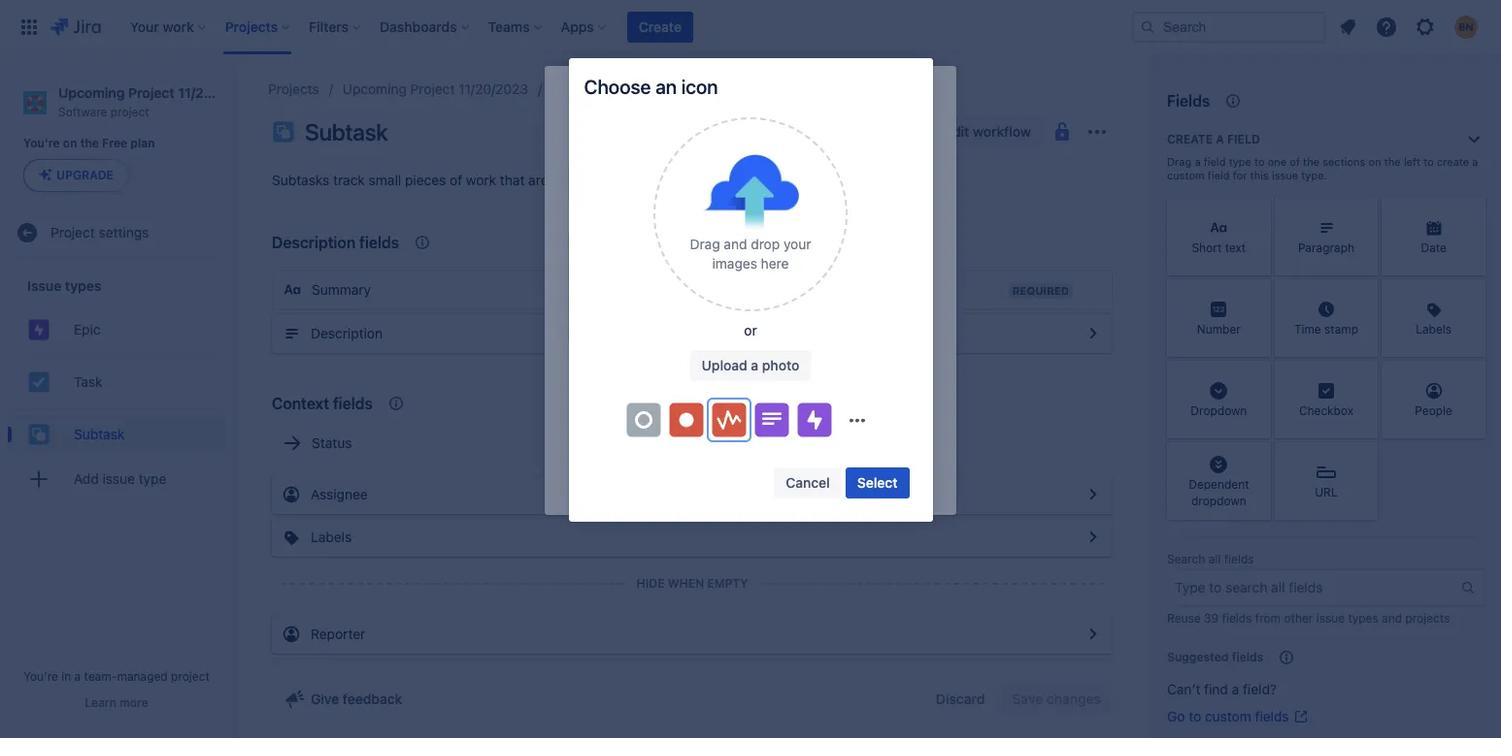 Task type: locate. For each thing, give the bounding box(es) containing it.
1 vertical spatial issue type icon image
[[570, 386, 593, 409]]

1 vertical spatial you're
[[23, 670, 58, 685]]

select a default avatar option group
[[624, 401, 838, 439]]

type
[[679, 87, 717, 110], [1229, 155, 1252, 168], [139, 471, 166, 487]]

types down type to search all fields text field on the right of page
[[1348, 612, 1379, 626]]

type.
[[1301, 169, 1327, 182]]

description
[[568, 212, 634, 226], [272, 234, 356, 251], [311, 325, 383, 342]]

dependent dropdown
[[1189, 478, 1249, 509]]

stamp
[[1325, 323, 1358, 337]]

small
[[369, 172, 401, 188]]

create inside dialog
[[568, 87, 625, 110]]

2 horizontal spatial type
[[1229, 155, 1252, 168]]

0 vertical spatial issue
[[673, 81, 706, 97]]

upload a photo
[[702, 357, 800, 373]]

1 horizontal spatial type
[[679, 87, 717, 110]]

epic
[[74, 321, 101, 338]]

1 horizontal spatial settings
[[600, 81, 650, 97]]

1 vertical spatial icon
[[664, 390, 691, 407]]

create inside button
[[639, 18, 682, 34]]

subtasks
[[272, 172, 329, 188]]

1 vertical spatial open field configuration image
[[1082, 526, 1105, 550]]

icon inside choose an icon dialog
[[681, 76, 718, 98]]

0 horizontal spatial upcoming
[[58, 84, 125, 101]]

issue types
[[673, 81, 744, 97], [27, 278, 101, 294]]

1 vertical spatial project settings link
[[8, 214, 225, 253]]

1 horizontal spatial create
[[639, 18, 682, 34]]

type down the 'subtask' link
[[139, 471, 166, 487]]

project inside upcoming project 11/20/2023 software project
[[110, 105, 149, 119]]

drop
[[751, 236, 780, 252]]

create up name
[[568, 87, 625, 110]]

settings left an
[[600, 81, 650, 97]]

0 horizontal spatial subtask
[[74, 426, 125, 443]]

0 vertical spatial more information about the context fields image
[[411, 231, 434, 254]]

upcoming right projects
[[343, 81, 407, 97]]

0 vertical spatial project settings
[[552, 81, 650, 97]]

1 horizontal spatial project
[[171, 670, 210, 685]]

project settings down upgrade
[[50, 224, 149, 241]]

1 horizontal spatial the
[[1303, 155, 1320, 168]]

dependent
[[1189, 478, 1249, 492]]

add issue type image
[[27, 468, 50, 492]]

more information about the context fields image down pieces
[[411, 231, 434, 254]]

cancel button down the bolt icon
[[774, 468, 842, 499]]

1 open field configuration image from the top
[[1082, 484, 1105, 507]]

learn more
[[85, 696, 148, 711]]

subtask up track
[[305, 118, 388, 146]]

custom down 'can't find a field?'
[[1205, 709, 1251, 725]]

subtask link
[[8, 416, 225, 455]]

drag inside drag and drop your images here
[[690, 236, 720, 252]]

types inside issue types link
[[710, 81, 744, 97]]

0 horizontal spatial settings
[[99, 224, 149, 241]]

0 vertical spatial open field configuration image
[[1082, 484, 1105, 507]]

choose an icon dialog
[[569, 58, 933, 522]]

learn
[[85, 696, 116, 711]]

issue up epic link
[[27, 278, 62, 294]]

issue type icon image down 'projects' link
[[272, 120, 295, 144]]

more information about the context fields image
[[411, 231, 434, 254], [384, 392, 408, 416]]

issue type icon image
[[272, 120, 295, 144], [570, 386, 593, 409]]

project settings up name
[[552, 81, 650, 97]]

0 horizontal spatial project
[[110, 105, 149, 119]]

0 vertical spatial labels
[[1416, 323, 1452, 337]]

of right one
[[1290, 155, 1300, 168]]

type inside button
[[139, 471, 166, 487]]

cancel button down 'show more' image
[[866, 461, 933, 492]]

more information about the context fields image right context fields
[[384, 392, 408, 416]]

of
[[1290, 155, 1300, 168], [450, 172, 462, 188], [581, 172, 594, 188]]

Description text field
[[568, 231, 933, 344]]

types
[[710, 81, 744, 97], [65, 278, 101, 294], [1348, 612, 1379, 626]]

a
[[1216, 132, 1224, 147], [1195, 155, 1201, 168], [1472, 155, 1478, 168], [597, 172, 605, 188], [751, 357, 759, 373], [74, 670, 81, 685], [1232, 682, 1239, 698]]

2 vertical spatial types
[[1348, 612, 1379, 626]]

issue inside button
[[102, 471, 135, 487]]

settings down upgrade
[[99, 224, 149, 241]]

0 vertical spatial project settings link
[[552, 78, 650, 101]]

icon
[[681, 76, 718, 98], [664, 390, 691, 407]]

labels down assignee
[[311, 529, 352, 546]]

2 open field configuration image from the top
[[1082, 526, 1105, 550]]

project down upgrade button
[[50, 224, 95, 241]]

drag up images
[[690, 236, 720, 252]]

1 horizontal spatial subtask
[[305, 118, 388, 146]]

icon right 'ring' icon
[[664, 390, 691, 407]]

1 horizontal spatial project settings link
[[552, 78, 650, 101]]

discard
[[936, 691, 985, 708]]

issue types down "create" banner
[[673, 81, 744, 97]]

jira image
[[50, 15, 101, 38], [50, 15, 101, 38]]

to up this
[[1255, 155, 1265, 168]]

1 vertical spatial create
[[568, 87, 625, 110]]

of right part
[[581, 172, 594, 188]]

field down create a field
[[1204, 155, 1226, 168]]

and left projects
[[1382, 612, 1402, 626]]

1 horizontal spatial 11/20/2023
[[459, 81, 528, 97]]

part
[[552, 172, 577, 188]]

project settings link down upgrade
[[8, 214, 225, 253]]

reporter button
[[272, 616, 1113, 654]]

subtask
[[305, 118, 388, 146], [74, 426, 125, 443]]

1 horizontal spatial drag
[[1167, 155, 1192, 168]]

field up for
[[1227, 132, 1260, 147]]

0 vertical spatial type
[[679, 87, 717, 110]]

this
[[1250, 169, 1269, 182]]

create
[[639, 18, 682, 34], [568, 87, 625, 110], [1167, 132, 1213, 147]]

0 horizontal spatial and
[[724, 236, 747, 252]]

upload
[[702, 357, 747, 373]]

types inside group
[[65, 278, 101, 294]]

0 vertical spatial issue types
[[673, 81, 744, 97]]

1 horizontal spatial of
[[581, 172, 594, 188]]

time stamp
[[1294, 323, 1358, 337]]

0 horizontal spatial 11/20/2023
[[178, 84, 251, 101]]

create issue type dialog
[[545, 66, 956, 516]]

give feedback button
[[272, 685, 414, 716]]

projects
[[1406, 612, 1450, 626]]

project right managed
[[171, 670, 210, 685]]

upcoming inside upcoming project 11/20/2023 software project
[[58, 84, 125, 101]]

a right create
[[1472, 155, 1478, 168]]

work
[[466, 172, 496, 188]]

project up plan
[[128, 84, 175, 101]]

to inside the go to custom fields link
[[1189, 709, 1201, 725]]

open field configuration image inside description button
[[1082, 322, 1105, 346]]

issue types link
[[673, 78, 744, 101]]

group containing issue types
[[8, 261, 225, 511]]

0 horizontal spatial cancel
[[786, 474, 830, 491]]

reuse
[[1167, 612, 1201, 626]]

upcoming
[[343, 81, 407, 97], [58, 84, 125, 101]]

of inside drag a field type to one of the sections on the left to create a custom field for this issue type.
[[1290, 155, 1300, 168]]

and up images
[[724, 236, 747, 252]]

subtask inside group
[[74, 426, 125, 443]]

1 horizontal spatial issue
[[673, 81, 706, 97]]

0 horizontal spatial to
[[1189, 709, 1201, 725]]

0 vertical spatial field
[[1227, 132, 1260, 147]]

ring image
[[624, 401, 663, 439]]

description button
[[272, 315, 1113, 353]]

1 horizontal spatial more information about the context fields image
[[411, 231, 434, 254]]

1 vertical spatial labels
[[311, 529, 352, 546]]

dropdown
[[1191, 404, 1247, 419]]

on
[[63, 136, 77, 151], [1369, 155, 1381, 168]]

issue types up epic
[[27, 278, 101, 294]]

1 vertical spatial drag
[[690, 236, 720, 252]]

change icon
[[611, 390, 691, 407]]

1 vertical spatial custom
[[1205, 709, 1251, 725]]

show more image
[[842, 404, 873, 436]]

11/20/2023 up work
[[459, 81, 528, 97]]

field left for
[[1208, 169, 1230, 182]]

0 horizontal spatial on
[[63, 136, 77, 151]]

1 vertical spatial issue types
[[27, 278, 101, 294]]

add issue type
[[74, 471, 166, 487]]

of left work
[[450, 172, 462, 188]]

in
[[61, 670, 71, 685]]

type inside drag a field type to one of the sections on the left to create a custom field for this issue type.
[[1229, 155, 1252, 168]]

2 horizontal spatial types
[[1348, 612, 1379, 626]]

project settings link
[[552, 78, 650, 101], [8, 214, 225, 253]]

cancel
[[877, 468, 921, 485], [786, 474, 830, 491]]

icon inside change icon button
[[664, 390, 691, 407]]

0 horizontal spatial issue
[[27, 278, 62, 294]]

create up an
[[639, 18, 682, 34]]

1 vertical spatial type
[[1229, 155, 1252, 168]]

1 vertical spatial on
[[1369, 155, 1381, 168]]

1 horizontal spatial types
[[710, 81, 744, 97]]

images
[[712, 255, 757, 272]]

1 vertical spatial types
[[65, 278, 101, 294]]

2 horizontal spatial to
[[1424, 155, 1434, 168]]

0 vertical spatial icon
[[681, 76, 718, 98]]

icon right an
[[681, 76, 718, 98]]

custom
[[1167, 169, 1205, 182], [1205, 709, 1251, 725]]

create issue type
[[568, 87, 717, 110]]

0 horizontal spatial the
[[80, 136, 99, 151]]

1 horizontal spatial upcoming
[[343, 81, 407, 97]]

project down primary element
[[552, 81, 596, 97]]

issue down create button
[[673, 81, 706, 97]]

0 vertical spatial and
[[724, 236, 747, 252]]

a left photo in the right of the page
[[751, 357, 759, 373]]

fields right 39
[[1222, 612, 1252, 626]]

add
[[74, 471, 99, 487]]

a left larger
[[597, 172, 605, 188]]

reuse 39 fields from other issue types and projects
[[1167, 612, 1450, 626]]

you're up upgrade button
[[23, 136, 60, 151]]

0 horizontal spatial issue type icon image
[[272, 120, 295, 144]]

go to custom fields
[[1167, 709, 1289, 725]]

0 vertical spatial open field configuration image
[[1082, 322, 1105, 346]]

cancel inside create issue type dialog
[[877, 468, 921, 485]]

people
[[1415, 404, 1453, 419]]

drag down create a field
[[1167, 155, 1192, 168]]

type up for
[[1229, 155, 1252, 168]]

0 vertical spatial subtask
[[305, 118, 388, 146]]

1 vertical spatial project settings
[[50, 224, 149, 241]]

on inside drag a field type to one of the sections on the left to create a custom field for this issue type.
[[1369, 155, 1381, 168]]

cancel button
[[866, 461, 933, 492], [774, 468, 842, 499]]

you're
[[23, 136, 60, 151], [23, 670, 58, 685]]

2 horizontal spatial create
[[1167, 132, 1213, 147]]

to right go
[[1189, 709, 1201, 725]]

settings
[[600, 81, 650, 97], [99, 224, 149, 241]]

subtasks track small pieces of work that are part of a larger task.
[[272, 172, 679, 188]]

0 vertical spatial issue type icon image
[[272, 120, 295, 144]]

0 horizontal spatial labels
[[311, 529, 352, 546]]

search all fields
[[1167, 553, 1254, 567]]

the left left at the top right of the page
[[1384, 155, 1401, 168]]

1 you're from the top
[[23, 136, 60, 151]]

create for create a field
[[1167, 132, 1213, 147]]

and
[[724, 236, 747, 252], [1382, 612, 1402, 626]]

drag inside drag a field type to one of the sections on the left to create a custom field for this issue type.
[[1167, 155, 1192, 168]]

you're for you're in a team-managed project
[[23, 670, 58, 685]]

upcoming up software
[[58, 84, 125, 101]]

0 vertical spatial custom
[[1167, 169, 1205, 182]]

labels inside button
[[311, 529, 352, 546]]

project settings link up name
[[552, 78, 650, 101]]

0 vertical spatial project
[[110, 105, 149, 119]]

create for create issue type
[[568, 87, 625, 110]]

0 horizontal spatial more information about the context fields image
[[384, 392, 408, 416]]

11/20/2023 inside upcoming project 11/20/2023 software project
[[178, 84, 251, 101]]

time
[[1294, 323, 1321, 337]]

0 vertical spatial types
[[710, 81, 744, 97]]

short
[[1192, 241, 1222, 256]]

2 open field configuration image from the top
[[1082, 623, 1105, 647]]

custom inside drag a field type to one of the sections on the left to create a custom field for this issue type.
[[1167, 169, 1205, 182]]

0 vertical spatial drag
[[1167, 155, 1192, 168]]

project up plan
[[110, 105, 149, 119]]

open field configuration image for assignee
[[1082, 484, 1105, 507]]

a inside button
[[751, 357, 759, 373]]

0 horizontal spatial type
[[139, 471, 166, 487]]

open field configuration image for description
[[1082, 322, 1105, 346]]

open field configuration image inside 'labels' button
[[1082, 526, 1105, 550]]

0 horizontal spatial project settings
[[50, 224, 149, 241]]

description up summary
[[272, 234, 356, 251]]

1 horizontal spatial project settings
[[552, 81, 650, 97]]

type right an
[[679, 87, 717, 110]]

edit workflow button
[[913, 117, 1043, 148]]

feedback
[[343, 691, 402, 708]]

Type to search all fields text field
[[1169, 571, 1460, 606]]

type inside dialog
[[679, 87, 717, 110]]

and inside drag and drop your images here
[[724, 236, 747, 252]]

url
[[1315, 486, 1338, 500]]

fields
[[359, 234, 399, 251], [333, 395, 373, 413], [1224, 553, 1254, 567], [1222, 612, 1252, 626], [1232, 651, 1264, 665], [1255, 709, 1289, 725]]

open field configuration image
[[1082, 484, 1105, 507], [1082, 526, 1105, 550]]

suggested fields
[[1167, 651, 1264, 665]]

short text
[[1192, 241, 1246, 256]]

fields right all
[[1224, 553, 1254, 567]]

open field configuration image inside reporter button
[[1082, 623, 1105, 647]]

types for issue types link
[[710, 81, 744, 97]]

labels up people on the bottom of the page
[[1416, 323, 1452, 337]]

group
[[8, 261, 225, 511]]

cancel inside choose an icon dialog
[[786, 474, 830, 491]]

project settings
[[552, 81, 650, 97], [50, 224, 149, 241]]

39
[[1204, 612, 1219, 626]]

1 horizontal spatial issue type icon image
[[570, 386, 593, 409]]

type for add issue type
[[139, 471, 166, 487]]

the left free
[[80, 136, 99, 151]]

description down larger
[[568, 212, 634, 226]]

1 horizontal spatial issue types
[[673, 81, 744, 97]]

subtask up add
[[74, 426, 125, 443]]

1 horizontal spatial and
[[1382, 612, 1402, 626]]

2 vertical spatial description
[[311, 325, 383, 342]]

choose
[[584, 76, 651, 98]]

1 open field configuration image from the top
[[1082, 322, 1105, 346]]

description inside create issue type dialog
[[568, 212, 634, 226]]

labels button
[[272, 519, 1113, 557]]

open field configuration image for reporter
[[1082, 623, 1105, 647]]

are
[[528, 172, 548, 188]]

11/20/2023 left 'projects' link
[[178, 84, 251, 101]]

1 horizontal spatial cancel
[[877, 468, 921, 485]]

drag a field type to one of the sections on the left to create a custom field for this issue type.
[[1167, 155, 1478, 182]]

you're left in
[[23, 670, 58, 685]]

a down the more information about the fields image
[[1216, 132, 1224, 147]]

1 vertical spatial more information about the context fields image
[[384, 392, 408, 416]]

can't
[[1167, 682, 1201, 698]]

sections
[[1323, 155, 1366, 168]]

drag
[[1167, 155, 1192, 168], [690, 236, 720, 252]]

custom down create a field
[[1167, 169, 1205, 182]]

11/20/2023 for upcoming project 11/20/2023
[[459, 81, 528, 97]]

description down summary
[[311, 325, 383, 342]]

edit workflow
[[944, 123, 1031, 140]]

issue type icon image down icon
[[570, 386, 593, 409]]

create button
[[627, 11, 693, 42]]

this link will be opened in a new tab image
[[1293, 710, 1309, 725]]

document image
[[753, 401, 791, 439]]

1 vertical spatial open field configuration image
[[1082, 623, 1105, 647]]

create banner
[[0, 0, 1501, 54]]

0 vertical spatial create
[[639, 18, 682, 34]]

description inside button
[[311, 325, 383, 342]]

open field configuration image inside assignee button
[[1082, 484, 1105, 507]]

0 horizontal spatial types
[[65, 278, 101, 294]]

Search field
[[1132, 11, 1326, 42]]

create down fields
[[1167, 132, 1213, 147]]

the up type.
[[1303, 155, 1320, 168]]

1 vertical spatial issue
[[27, 278, 62, 294]]

types right an
[[710, 81, 744, 97]]

fields left this link will be opened in a new tab image
[[1255, 709, 1289, 725]]

fields up summary
[[359, 234, 399, 251]]

on up upgrade button
[[63, 136, 77, 151]]

1 horizontal spatial on
[[1369, 155, 1381, 168]]

2 vertical spatial type
[[139, 471, 166, 487]]

give
[[311, 691, 339, 708]]

0 vertical spatial description
[[568, 212, 634, 226]]

2 you're from the top
[[23, 670, 58, 685]]

2 vertical spatial create
[[1167, 132, 1213, 147]]

one
[[1268, 155, 1287, 168]]

create for create
[[639, 18, 682, 34]]

to right left at the top right of the page
[[1424, 155, 1434, 168]]

0 horizontal spatial create
[[568, 87, 625, 110]]

drag for drag and drop your images here
[[690, 236, 720, 252]]

track
[[333, 172, 365, 188]]

1 vertical spatial subtask
[[74, 426, 125, 443]]

discard button
[[924, 685, 997, 716]]

open field configuration image
[[1082, 322, 1105, 346], [1082, 623, 1105, 647]]

0 horizontal spatial drag
[[690, 236, 720, 252]]

types up epic
[[65, 278, 101, 294]]

on right sections
[[1369, 155, 1381, 168]]

0 vertical spatial settings
[[600, 81, 650, 97]]



Task type: describe. For each thing, give the bounding box(es) containing it.
fields up field?
[[1232, 651, 1264, 665]]

choose an icon
[[584, 76, 718, 98]]

add issue type button
[[8, 461, 225, 499]]

upcoming project 11/20/2023 link
[[343, 78, 528, 101]]

upload image image
[[702, 155, 799, 230]]

projects link
[[268, 78, 319, 101]]

epic link
[[8, 311, 225, 350]]

text
[[1225, 241, 1246, 256]]

can't find a field?
[[1167, 682, 1277, 698]]

left
[[1404, 155, 1421, 168]]

2 vertical spatial field
[[1208, 169, 1230, 182]]

dot image
[[667, 401, 706, 439]]

more information about the context fields image for description fields
[[411, 231, 434, 254]]

plan
[[130, 136, 155, 151]]

an
[[656, 76, 677, 98]]

type for create issue type
[[679, 87, 717, 110]]

assignee button
[[272, 476, 1113, 515]]

team-
[[84, 670, 117, 685]]

photo
[[762, 357, 800, 373]]

search image
[[1140, 19, 1156, 34]]

project inside upcoming project 11/20/2023 software project
[[128, 84, 175, 101]]

1 vertical spatial description
[[272, 234, 356, 251]]

other
[[1284, 612, 1313, 626]]

more information about the fields image
[[1222, 89, 1245, 113]]

all
[[1209, 553, 1221, 567]]

select
[[857, 474, 898, 491]]

learn more button
[[85, 696, 148, 712]]

context
[[272, 395, 329, 413]]

dropdown
[[1191, 494, 1246, 509]]

graph image
[[710, 401, 749, 439]]

go to custom fields link
[[1167, 708, 1309, 727]]

upcoming for upcoming project 11/20/2023 software project
[[58, 84, 125, 101]]

more information about the suggested fields image
[[1275, 647, 1299, 670]]

a right find
[[1232, 682, 1239, 698]]

1 horizontal spatial to
[[1255, 155, 1265, 168]]

you're for you're on the free plan
[[23, 136, 60, 151]]

name
[[568, 143, 601, 157]]

upcoming project 11/20/2023
[[343, 81, 528, 97]]

upgrade button
[[24, 161, 128, 192]]

drag for drag a field type to one of the sections on the left to create a custom field for this issue type.
[[1167, 155, 1192, 168]]

create
[[1437, 155, 1469, 168]]

checkbox
[[1299, 404, 1354, 419]]

for
[[1233, 169, 1247, 182]]

0 horizontal spatial of
[[450, 172, 462, 188]]

field?
[[1243, 682, 1277, 698]]

reporter
[[311, 626, 365, 643]]

1 vertical spatial and
[[1382, 612, 1402, 626]]

date
[[1421, 241, 1447, 256]]

free
[[102, 136, 127, 151]]

1 horizontal spatial labels
[[1416, 323, 1452, 337]]

fields up status
[[333, 395, 373, 413]]

your
[[784, 236, 811, 252]]

primary element
[[12, 0, 1132, 54]]

or
[[744, 322, 757, 338]]

select button
[[846, 468, 909, 499]]

context fields
[[272, 395, 373, 413]]

1 vertical spatial settings
[[99, 224, 149, 241]]

task
[[74, 374, 102, 390]]

suggested
[[1167, 651, 1229, 665]]

0 vertical spatial on
[[63, 136, 77, 151]]

a right in
[[74, 670, 81, 685]]

give feedback
[[311, 691, 402, 708]]

managed
[[117, 670, 168, 685]]

from
[[1255, 612, 1281, 626]]

drag and drop your images here element
[[668, 235, 833, 274]]

icon
[[568, 364, 592, 379]]

go
[[1167, 709, 1185, 725]]

larger
[[608, 172, 645, 188]]

field for drag
[[1204, 155, 1226, 168]]

1 vertical spatial project
[[171, 670, 210, 685]]

1 horizontal spatial cancel button
[[866, 461, 933, 492]]

upgrade
[[56, 168, 114, 183]]

that
[[500, 172, 525, 188]]

find
[[1204, 682, 1228, 698]]

status
[[312, 435, 352, 452]]

change icon button
[[599, 384, 702, 415]]

search
[[1167, 553, 1205, 567]]

bolt image
[[795, 401, 834, 439]]

11/20/2023 for upcoming project 11/20/2023 software project
[[178, 84, 251, 101]]

open field configuration image for labels
[[1082, 526, 1105, 550]]

issue inside dialog
[[630, 87, 675, 110]]

number
[[1197, 323, 1241, 337]]

paragraph
[[1298, 241, 1355, 256]]

issue inside drag a field type to one of the sections on the left to create a custom field for this issue type.
[[1272, 169, 1298, 182]]

task link
[[8, 363, 225, 402]]

assignee
[[311, 486, 368, 503]]

issue type icon image inside create issue type dialog
[[570, 386, 593, 409]]

0 horizontal spatial issue types
[[27, 278, 101, 294]]

upload a photo button
[[690, 350, 811, 381]]

software
[[58, 105, 107, 119]]

a down create a field
[[1195, 155, 1201, 168]]

0 horizontal spatial cancel button
[[774, 468, 842, 499]]

types for group containing issue types
[[65, 278, 101, 294]]

you're on the free plan
[[23, 136, 155, 151]]

more
[[120, 696, 148, 711]]

2 horizontal spatial the
[[1384, 155, 1401, 168]]

field for create
[[1227, 132, 1260, 147]]

workflow
[[973, 123, 1031, 140]]

Enter new name field
[[570, 164, 931, 199]]

task.
[[648, 172, 679, 188]]

more information about the context fields image for context fields
[[384, 392, 408, 416]]

project up pieces
[[410, 81, 455, 97]]

drag and drop your images here
[[690, 236, 811, 272]]

0 horizontal spatial project settings link
[[8, 214, 225, 253]]

subtask group
[[8, 408, 225, 461]]

pieces
[[405, 172, 446, 188]]

upcoming for upcoming project 11/20/2023
[[343, 81, 407, 97]]

change
[[611, 390, 660, 407]]



Task type: vqa. For each thing, say whether or not it's contained in the screenshot.


